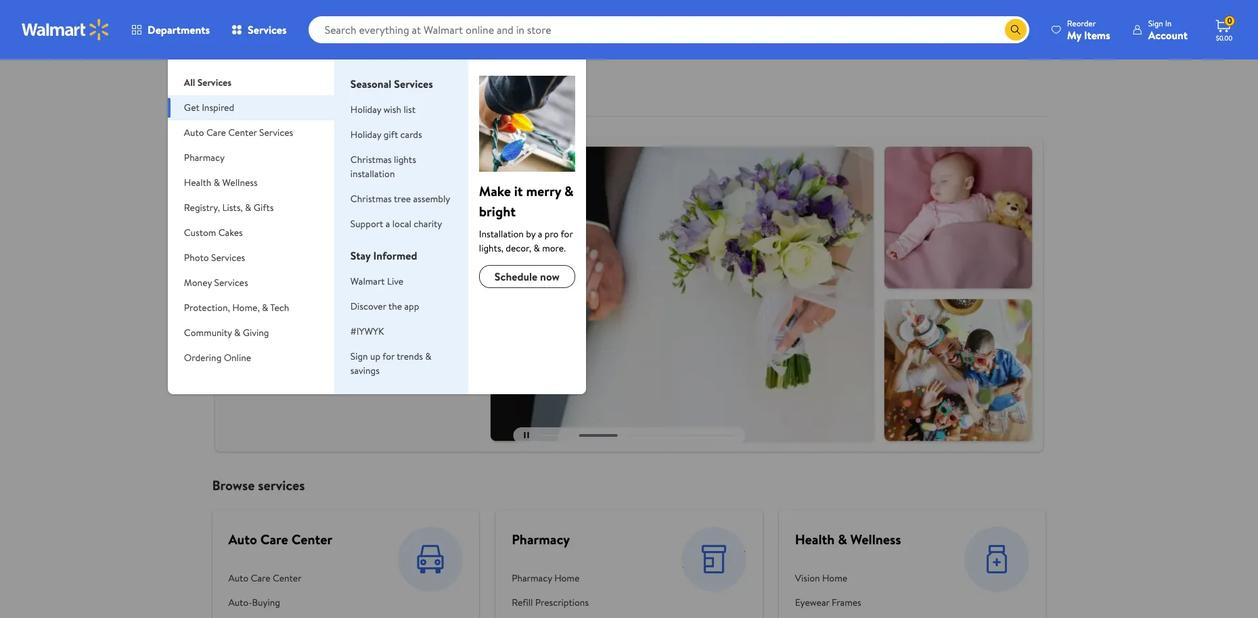 Task type: locate. For each thing, give the bounding box(es) containing it.
0 vertical spatial wellness
[[222, 176, 258, 189]]

health for health & wellness link
[[795, 530, 835, 549]]

center down get inspired 'dropdown button'
[[228, 126, 257, 139]]

tech
[[270, 301, 289, 315]]

auto care center down the "services" in the left of the page
[[228, 530, 332, 549]]

1 auto care center from the top
[[228, 530, 332, 549]]

christmas tree assembly
[[350, 192, 450, 206]]

special.
[[351, 178, 385, 193]]

health & wellness up vision home 'link'
[[795, 530, 901, 549]]

browse services
[[212, 476, 305, 494]]

1 vertical spatial health & wellness
[[795, 530, 901, 549]]

wellness down create
[[222, 176, 258, 189]]

money
[[184, 276, 212, 290]]

health & wellness
[[184, 176, 258, 189], [795, 530, 901, 549]]

home up the eyewear frames
[[822, 572, 847, 585]]

1 horizontal spatial sign
[[1148, 17, 1163, 29]]

1 horizontal spatial make
[[479, 182, 511, 200]]

auto down get inspired
[[184, 126, 204, 139]]

0 vertical spatial christmas
[[350, 153, 392, 166]]

app
[[404, 300, 419, 313]]

services up all services link
[[248, 22, 287, 37]]

0 vertical spatial auto care center
[[228, 530, 332, 549]]

care down the "services" in the left of the page
[[260, 530, 288, 549]]

1 holiday from the top
[[350, 103, 381, 116]]

get inside 'dropdown button'
[[184, 101, 199, 114]]

pharmacy for pharmacy link in the left bottom of the page
[[512, 530, 570, 549]]

auto up auto-
[[228, 572, 248, 585]]

decor,
[[506, 242, 531, 255]]

2 vertical spatial care
[[251, 572, 270, 585]]

auto
[[184, 126, 204, 139], [228, 530, 257, 549], [228, 572, 248, 585]]

0 vertical spatial care
[[206, 126, 226, 139]]

your
[[283, 151, 314, 174]]

christmas lights installation link
[[350, 153, 416, 181]]

0 vertical spatial health & wellness
[[184, 176, 258, 189]]

services up list
[[394, 76, 433, 91]]

0 vertical spatial pharmacy
[[184, 151, 225, 164]]

ordering
[[184, 351, 221, 365]]

wellness
[[222, 176, 258, 189], [850, 530, 901, 549]]

wellness up vision home 'link'
[[850, 530, 901, 549]]

gift
[[384, 128, 398, 141]]

eyewear frames
[[795, 596, 861, 610]]

auto care center link
[[228, 530, 332, 549], [228, 566, 333, 591]]

get inspired image
[[479, 76, 575, 172]]

auto care center link down the "services" in the left of the page
[[228, 530, 332, 549]]

get started
[[242, 208, 289, 221]]

1 vertical spatial auto care center link
[[228, 566, 333, 591]]

auto care center link up "buying"
[[228, 566, 333, 591]]

sign left in
[[1148, 17, 1163, 29]]

center
[[228, 126, 257, 139], [291, 530, 332, 549], [273, 572, 302, 585]]

holiday down seasonal
[[350, 103, 381, 116]]

health & wellness up registry, lists, & gifts
[[184, 176, 258, 189]]

christmas down installation
[[350, 192, 392, 206]]

lights,
[[479, 242, 503, 255]]

0 vertical spatial auto care center link
[[228, 530, 332, 549]]

1 horizontal spatial health
[[795, 530, 835, 549]]

wellness for health & wellness "dropdown button"
[[222, 176, 258, 189]]

services up protection, home, & tech
[[214, 276, 248, 290]]

pharmacy up "pharmacy home"
[[512, 530, 570, 549]]

& up registry, lists, & gifts
[[214, 176, 220, 189]]

0 horizontal spatial a
[[386, 217, 390, 231]]

make
[[231, 178, 256, 193], [479, 182, 511, 200]]

2 vertical spatial pharmacy
[[512, 572, 552, 585]]

pharmacy inside dropdown button
[[184, 151, 225, 164]]

0 vertical spatial sign
[[1148, 17, 1163, 29]]

sign for for
[[350, 350, 368, 363]]

2 auto care center from the top
[[228, 572, 302, 585]]

frames
[[832, 596, 861, 610]]

0 vertical spatial for
[[561, 227, 573, 241]]

it
[[514, 182, 523, 200]]

for
[[561, 227, 573, 241], [382, 350, 395, 363]]

make up bright
[[479, 182, 511, 200]]

care inside auto care center services dropdown button
[[206, 126, 226, 139]]

services inside popup button
[[248, 22, 287, 37]]

1 vertical spatial auto care center
[[228, 572, 302, 585]]

all
[[184, 76, 195, 89]]

more
[[324, 178, 349, 193]]

sign
[[1148, 17, 1163, 29], [350, 350, 368, 363]]

1 vertical spatial sign
[[350, 350, 368, 363]]

savings
[[350, 364, 380, 378]]

1 vertical spatial holiday
[[350, 128, 381, 141]]

a
[[386, 217, 390, 231], [538, 227, 542, 241]]

protection, home, & tech
[[184, 301, 289, 315]]

local
[[392, 217, 411, 231]]

holiday left gift
[[350, 128, 381, 141]]

cards
[[400, 128, 422, 141]]

wellness inside "dropdown button"
[[222, 176, 258, 189]]

wellness for health & wellness link
[[850, 530, 901, 549]]

health & wellness link
[[795, 530, 901, 549]]

sign up savings
[[350, 350, 368, 363]]

2 vertical spatial center
[[273, 572, 302, 585]]

0 horizontal spatial home
[[554, 572, 579, 585]]

0 vertical spatial health
[[184, 176, 211, 189]]

1 horizontal spatial wellness
[[850, 530, 901, 549]]

0 vertical spatial holiday
[[350, 103, 381, 116]]

1 vertical spatial pharmacy
[[512, 530, 570, 549]]

0 horizontal spatial sign
[[350, 350, 368, 363]]

all services
[[184, 76, 231, 89]]

health up vision home
[[795, 530, 835, 549]]

0 horizontal spatial make
[[231, 178, 256, 193]]

center inside dropdown button
[[228, 126, 257, 139]]

christmas inside christmas lights installation
[[350, 153, 392, 166]]

1 vertical spatial care
[[260, 530, 288, 549]]

auto care center up "buying"
[[228, 572, 302, 585]]

& right the 'trends'
[[425, 350, 432, 363]]

pharmacy down the auto care center services at the left of page
[[184, 151, 225, 164]]

pharmacy home link
[[512, 566, 652, 591]]

1 auto care center link from the top
[[228, 530, 332, 549]]

get
[[184, 101, 199, 114], [242, 208, 257, 221]]

services down cakes at the top
[[211, 251, 245, 265]]

for right 'pro'
[[561, 227, 573, 241]]

services up inspired
[[212, 76, 271, 99]]

money services button
[[168, 271, 334, 296]]

1 vertical spatial get
[[242, 208, 257, 221]]

more.
[[542, 242, 566, 255]]

sign up for trends & savings link
[[350, 350, 432, 378]]

pharmacy for "pharmacy" dropdown button
[[184, 151, 225, 164]]

auto care center services
[[184, 126, 293, 139]]

auto down browse
[[228, 530, 257, 549]]

& right merry
[[564, 182, 574, 200]]

online
[[224, 351, 251, 365]]

1 vertical spatial christmas
[[350, 192, 392, 206]]

1 christmas from the top
[[350, 153, 392, 166]]

Walmart Site-Wide search field
[[308, 16, 1029, 43]]

#iywyk
[[350, 325, 384, 338]]

1 horizontal spatial get
[[242, 208, 257, 221]]

sign up for trends & savings
[[350, 350, 432, 378]]

0 horizontal spatial wellness
[[222, 176, 258, 189]]

care up "buying"
[[251, 572, 270, 585]]

center down the "services" in the left of the page
[[291, 530, 332, 549]]

1 vertical spatial wellness
[[850, 530, 901, 549]]

departments button
[[120, 14, 221, 46]]

home,
[[232, 301, 260, 315]]

2 home from the left
[[822, 572, 847, 585]]

1 vertical spatial auto
[[228, 530, 257, 549]]

photo
[[184, 251, 209, 265]]

0 horizontal spatial get
[[184, 101, 199, 114]]

create your registry make big days even more special.
[[231, 151, 385, 193]]

1 horizontal spatial for
[[561, 227, 573, 241]]

a left local
[[386, 217, 390, 231]]

a right by at top left
[[538, 227, 542, 241]]

home inside 'link'
[[822, 572, 847, 585]]

auto-
[[228, 596, 252, 610]]

gifts
[[254, 201, 274, 215]]

1 vertical spatial for
[[382, 350, 395, 363]]

center up auto-buying link
[[273, 572, 302, 585]]

0 vertical spatial auto
[[184, 126, 204, 139]]

services
[[248, 22, 287, 37], [197, 76, 231, 89], [212, 76, 271, 99], [394, 76, 433, 91], [259, 126, 293, 139], [211, 251, 245, 265], [214, 276, 248, 290]]

#iywyk link
[[350, 325, 384, 338]]

1 horizontal spatial a
[[538, 227, 542, 241]]

pharmacy home
[[512, 572, 579, 585]]

care down inspired
[[206, 126, 226, 139]]

auto care center
[[228, 530, 332, 549], [228, 572, 302, 585]]

& inside sign up for trends & savings
[[425, 350, 432, 363]]

for right up
[[382, 350, 395, 363]]

refill prescriptions link
[[512, 591, 652, 615]]

1 horizontal spatial home
[[822, 572, 847, 585]]

make left big
[[231, 178, 256, 193]]

pharmacy up refill
[[512, 572, 552, 585]]

0 horizontal spatial for
[[382, 350, 395, 363]]

protection, home, & tech button
[[168, 296, 334, 321]]

pause image
[[524, 433, 529, 439]]

services inside dropdown button
[[214, 276, 248, 290]]

0 horizontal spatial health
[[184, 176, 211, 189]]

home up "prescriptions"
[[554, 572, 579, 585]]

1 vertical spatial center
[[291, 530, 332, 549]]

a inside make it merry & bright installation by a pro for lights, decor, & more.
[[538, 227, 542, 241]]

for inside make it merry & bright installation by a pro for lights, decor, & more.
[[561, 227, 573, 241]]

health & wellness for health & wellness "dropdown button"
[[184, 176, 258, 189]]

cakes
[[218, 226, 243, 240]]

0 vertical spatial center
[[228, 126, 257, 139]]

0 vertical spatial get
[[184, 101, 199, 114]]

2 holiday from the top
[[350, 128, 381, 141]]

christmas up installation
[[350, 153, 392, 166]]

0 horizontal spatial health & wellness
[[184, 176, 258, 189]]

health up registry,
[[184, 176, 211, 189]]

walmart image
[[22, 19, 110, 41]]

0
[[1227, 15, 1232, 27]]

protection,
[[184, 301, 230, 315]]

discover the app link
[[350, 300, 419, 313]]

vision home link
[[795, 566, 907, 591]]

home for pharmacy
[[554, 572, 579, 585]]

in
[[1165, 17, 1172, 29]]

2 christmas from the top
[[350, 192, 392, 206]]

sign inside sign in account
[[1148, 17, 1163, 29]]

& down by at top left
[[534, 242, 540, 255]]

get inspired
[[184, 101, 234, 114]]

health inside health & wellness "dropdown button"
[[184, 176, 211, 189]]

holiday gift cards
[[350, 128, 422, 141]]

health & wellness inside "dropdown button"
[[184, 176, 258, 189]]

eyewear
[[795, 596, 829, 610]]

custom cakes button
[[168, 221, 334, 246]]

1 vertical spatial health
[[795, 530, 835, 549]]

2 vertical spatial auto
[[228, 572, 248, 585]]

1 home from the left
[[554, 572, 579, 585]]

sign inside sign up for trends & savings
[[350, 350, 368, 363]]

1 horizontal spatial health & wellness
[[795, 530, 901, 549]]



Task type: describe. For each thing, give the bounding box(es) containing it.
health & wellness for health & wellness link
[[795, 530, 901, 549]]

reorder
[[1067, 17, 1096, 29]]

departments
[[148, 22, 210, 37]]

installation
[[350, 167, 395, 181]]

& inside "dropdown button"
[[214, 176, 220, 189]]

pharmacy button
[[168, 145, 334, 171]]

items
[[1084, 27, 1110, 42]]

carousel controls navigation
[[513, 427, 745, 444]]

2 auto care center link from the top
[[228, 566, 333, 591]]

assembly
[[413, 192, 450, 206]]

stay
[[350, 248, 371, 263]]

christmas lights installation
[[350, 153, 416, 181]]

holiday for holiday gift cards
[[350, 128, 381, 141]]

services
[[258, 476, 305, 494]]

pro
[[545, 227, 559, 241]]

make inside create your registry make big days even more special.
[[231, 178, 256, 193]]

big
[[259, 178, 273, 193]]

center for 1st auto care center link from the top
[[291, 530, 332, 549]]

center for first auto care center link from the bottom of the page
[[273, 572, 302, 585]]

auto care center for 1st auto care center link from the top
[[228, 530, 332, 549]]

schedule
[[495, 269, 537, 284]]

seasonal services
[[350, 76, 433, 91]]

make inside make it merry & bright installation by a pro for lights, decor, & more.
[[479, 182, 511, 200]]

the
[[388, 300, 402, 313]]

get inspired button
[[168, 95, 334, 120]]

& left tech
[[262, 301, 268, 315]]

started
[[260, 208, 289, 221]]

registry, lists, & gifts button
[[168, 196, 334, 221]]

merry
[[526, 182, 561, 200]]

christmas for christmas tree assembly
[[350, 192, 392, 206]]

informed
[[373, 248, 417, 263]]

christmas for christmas lights installation
[[350, 153, 392, 166]]

custom
[[184, 226, 216, 240]]

live
[[387, 275, 403, 288]]

search icon image
[[1010, 24, 1021, 35]]

tree
[[394, 192, 411, 206]]

photo services button
[[168, 246, 334, 271]]

refill prescriptions
[[512, 596, 589, 610]]

auto-buying
[[228, 596, 280, 610]]

auto care center for first auto care center link from the bottom of the page
[[228, 572, 302, 585]]

holiday gift cards link
[[350, 128, 422, 141]]

giving
[[243, 326, 269, 340]]

sign in account
[[1148, 17, 1188, 42]]

community & giving
[[184, 326, 269, 340]]

discover
[[350, 300, 386, 313]]

eyewear frames link
[[795, 591, 907, 615]]

lights
[[394, 153, 416, 166]]

get started link
[[231, 204, 300, 225]]

$0.00
[[1216, 33, 1232, 43]]

lists,
[[222, 201, 243, 215]]

registry,
[[184, 201, 220, 215]]

walmart
[[350, 275, 385, 288]]

pharmacy link
[[512, 530, 570, 549]]

discover the app
[[350, 300, 419, 313]]

photo services
[[184, 251, 245, 265]]

holiday wish list link
[[350, 103, 416, 116]]

holiday wish list
[[350, 103, 416, 116]]

christmas tree assembly link
[[350, 192, 450, 206]]

for inside sign up for trends & savings
[[382, 350, 395, 363]]

make it merry & bright installation by a pro for lights, decor, & more.
[[479, 182, 574, 255]]

seasonal
[[350, 76, 391, 91]]

my
[[1067, 27, 1081, 42]]

Search search field
[[308, 16, 1029, 43]]

days
[[276, 178, 297, 193]]

custom cakes
[[184, 226, 243, 240]]

list
[[404, 103, 416, 116]]

center for auto care center services dropdown button
[[228, 126, 257, 139]]

vision
[[795, 572, 820, 585]]

& left gifts
[[245, 201, 251, 215]]

trends
[[397, 350, 423, 363]]

walmart live
[[350, 275, 403, 288]]

prescriptions
[[535, 596, 589, 610]]

& left giving
[[234, 326, 241, 340]]

get for get inspired
[[184, 101, 199, 114]]

holiday for holiday wish list
[[350, 103, 381, 116]]

reorder my items
[[1067, 17, 1110, 42]]

schedule now link
[[479, 265, 575, 288]]

health for health & wellness "dropdown button"
[[184, 176, 211, 189]]

registry
[[318, 151, 373, 174]]

browse
[[212, 476, 255, 494]]

home for health & wellness
[[822, 572, 847, 585]]

services right all
[[197, 76, 231, 89]]

registry, lists, & gifts
[[184, 201, 274, 215]]

create
[[231, 151, 279, 174]]

all services link
[[168, 60, 334, 95]]

auto care center services button
[[168, 120, 334, 145]]

wish
[[384, 103, 401, 116]]

vision home
[[795, 572, 847, 585]]

refill
[[512, 596, 533, 610]]

bright
[[479, 202, 516, 221]]

account
[[1148, 27, 1188, 42]]

schedule now
[[495, 269, 560, 284]]

ordering online
[[184, 351, 251, 365]]

community & giving button
[[168, 321, 334, 346]]

pharmacy for pharmacy home
[[512, 572, 552, 585]]

services button
[[221, 14, 298, 46]]

stay informed
[[350, 248, 417, 263]]

even
[[299, 178, 322, 193]]

auto inside dropdown button
[[184, 126, 204, 139]]

sign for account
[[1148, 17, 1163, 29]]

support
[[350, 217, 383, 231]]

charity
[[414, 217, 442, 231]]

auto-buying link
[[228, 591, 333, 615]]

& up vision home 'link'
[[838, 530, 847, 549]]

get for get started
[[242, 208, 257, 221]]

services down get inspired 'dropdown button'
[[259, 126, 293, 139]]

money services
[[184, 276, 248, 290]]

up
[[370, 350, 380, 363]]

buying
[[252, 596, 280, 610]]



Task type: vqa. For each thing, say whether or not it's contained in the screenshot.
eyewear
yes



